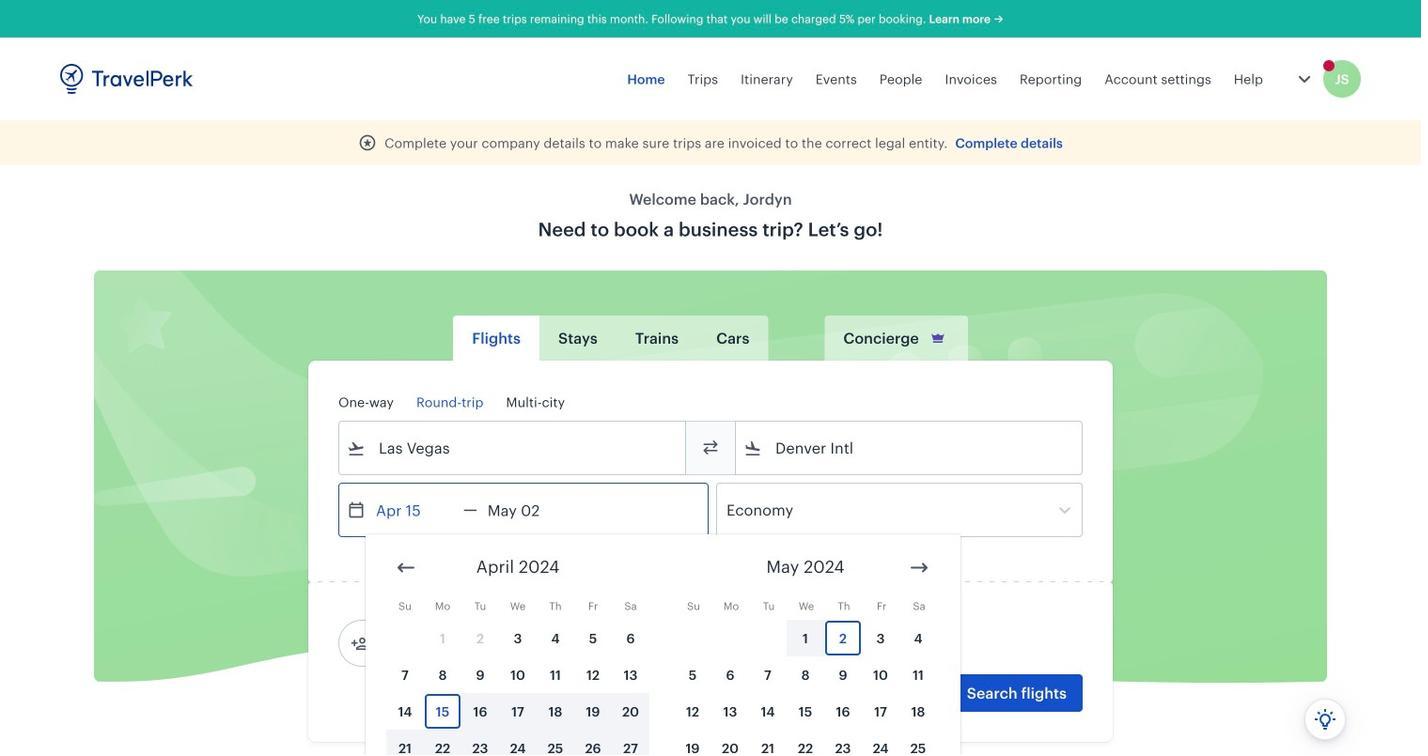Task type: locate. For each thing, give the bounding box(es) containing it.
Depart text field
[[366, 484, 463, 537]]



Task type: describe. For each thing, give the bounding box(es) containing it.
To search field
[[762, 433, 1058, 463]]

From search field
[[366, 433, 661, 463]]

Return text field
[[477, 484, 575, 537]]

Add first traveler search field
[[369, 629, 565, 659]]

move backward to switch to the previous month. image
[[395, 557, 417, 580]]

calendar application
[[366, 535, 1421, 756]]

move forward to switch to the next month. image
[[908, 557, 931, 580]]



